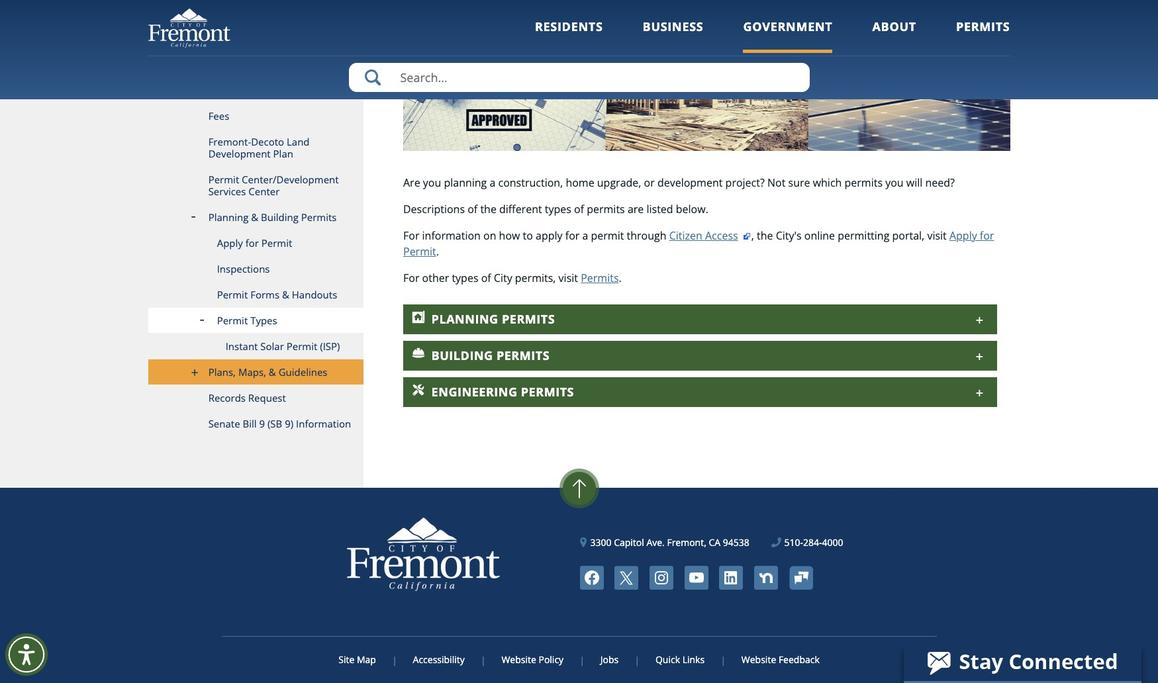 Task type: vqa. For each thing, say whether or not it's contained in the screenshot.
visit to the top
yes



Task type: describe. For each thing, give the bounding box(es) containing it.
government link
[[744, 19, 833, 53]]

website for website feedback
[[742, 654, 777, 667]]

permit inside permit types link
[[217, 314, 248, 327]]

1 horizontal spatial the
[[757, 229, 774, 243]]

records
[[208, 392, 246, 405]]

to
[[523, 229, 533, 243]]

sure
[[789, 176, 811, 190]]

on
[[484, 229, 497, 243]]

,
[[752, 229, 755, 243]]

permit forms & handouts
[[217, 288, 337, 301]]

records request
[[208, 392, 286, 405]]

visit for permits,
[[559, 271, 578, 286]]

plans, maps, & guidelines
[[208, 366, 328, 379]]

3300 capitol ave. fremont, ca 94538 link
[[581, 536, 750, 550]]

about
[[873, 19, 917, 34]]

blueprint plan image
[[412, 311, 425, 324]]

, the city's online permitting portal, visit
[[752, 229, 950, 243]]

footer nd icon image
[[755, 567, 778, 590]]

business
[[643, 19, 704, 34]]

city
[[494, 271, 513, 286]]

site
[[339, 654, 355, 667]]

apply for permit link inside columnusercontrol3 main content
[[404, 229, 995, 259]]

plans, maps, & guidelines link
[[148, 360, 364, 386]]

upgrade,
[[598, 176, 642, 190]]

information
[[296, 417, 351, 431]]

apply for permit for apply for permit link inside columnusercontrol3 main content
[[404, 229, 995, 259]]

development
[[208, 147, 271, 160]]

for for for information on how to apply for a permit through citizen access
[[404, 229, 420, 243]]

footer ig icon image
[[650, 567, 674, 590]]

other
[[422, 271, 449, 286]]

visit for portal,
[[928, 229, 947, 243]]

about link
[[873, 19, 917, 53]]

0 vertical spatial permits
[[845, 176, 883, 190]]

not
[[768, 176, 786, 190]]

engineering permits
[[432, 384, 575, 400]]

for for for other types of city permits, visit permits .
[[404, 271, 420, 286]]

or
[[644, 176, 655, 190]]

review
[[279, 83, 311, 97]]

bill
[[243, 417, 257, 431]]

website policy link
[[485, 654, 581, 667]]

are
[[628, 202, 644, 217]]

fees
[[208, 109, 230, 123]]

fremont-decoto land development plan link
[[148, 129, 364, 167]]

building permits
[[432, 348, 550, 364]]

citizen access link
[[670, 229, 752, 243]]

0 horizontal spatial of
[[468, 202, 478, 217]]

center/development
[[242, 173, 339, 186]]

tools image
[[412, 384, 425, 397]]

fremont-
[[208, 135, 251, 148]]

environmental
[[208, 83, 276, 97]]

policy
[[539, 654, 564, 667]]

instant solar permit (isp) link
[[148, 334, 364, 360]]

information
[[422, 229, 481, 243]]

engineering
[[432, 384, 518, 400]]

9)
[[285, 417, 294, 431]]

records request link
[[148, 386, 364, 411]]

permit inside "instant solar permit (isp)" link
[[287, 340, 318, 353]]

services
[[208, 185, 246, 198]]

request
[[248, 392, 286, 405]]

footer yt icon image
[[685, 567, 709, 590]]

footer my icon image
[[790, 567, 813, 590]]

permitting
[[838, 229, 890, 243]]

permit types
[[217, 314, 277, 327]]

(sb
[[268, 417, 282, 431]]

project?
[[726, 176, 765, 190]]

inspections link
[[148, 256, 364, 282]]

residents link
[[535, 19, 603, 53]]

how
[[499, 229, 520, 243]]

center
[[249, 185, 280, 198]]

development
[[658, 176, 723, 190]]

permit inside columnusercontrol3 main content
[[404, 244, 436, 259]]

510-
[[785, 537, 804, 549]]

2 horizontal spatial for
[[981, 229, 995, 243]]

business link
[[643, 19, 704, 53]]

permits,
[[515, 271, 556, 286]]

quick
[[656, 654, 681, 667]]

0 vertical spatial types
[[545, 202, 572, 217]]

permits inside planning & building permits link
[[301, 211, 337, 224]]

0 vertical spatial permits link
[[957, 19, 1011, 53]]

4000
[[823, 537, 844, 549]]

2 you from the left
[[886, 176, 904, 190]]

permit center/development services center link
[[148, 167, 364, 205]]

& for maps,
[[269, 366, 276, 379]]

map
[[357, 654, 376, 667]]

0 horizontal spatial permits link
[[581, 271, 619, 286]]

listed
[[647, 202, 674, 217]]

0 horizontal spatial for
[[246, 237, 259, 250]]

descriptions
[[404, 202, 465, 217]]

below.
[[676, 202, 709, 217]]

accessibility
[[413, 654, 465, 667]]

solar
[[261, 340, 284, 353]]

permit types link
[[148, 308, 364, 334]]

apply for apply for permit link to the left
[[217, 237, 243, 250]]

are you planning a construction, home upgrade, or development project? not sure which permits you will need?
[[404, 176, 955, 190]]

planning for planning & building permits
[[208, 211, 249, 224]]

permit down planning & building permits at the left top of the page
[[262, 237, 292, 250]]

links
[[683, 654, 705, 667]]

accessibility link
[[396, 654, 482, 667]]

ave.
[[647, 537, 665, 549]]

columnusercontrol3 main content
[[364, 0, 1011, 488]]

which
[[813, 176, 842, 190]]



Task type: locate. For each thing, give the bounding box(es) containing it.
maps,
[[238, 366, 266, 379]]

1 horizontal spatial permits
[[845, 176, 883, 190]]

1 horizontal spatial planning
[[432, 311, 499, 327]]

tab list inside columnusercontrol3 main content
[[404, 305, 998, 407]]

0 horizontal spatial .
[[436, 244, 439, 259]]

permits
[[845, 176, 883, 190], [587, 202, 625, 217]]

ca
[[709, 537, 721, 549]]

1 vertical spatial permits link
[[581, 271, 619, 286]]

a left permit
[[583, 229, 589, 243]]

are
[[404, 176, 421, 190]]

1 horizontal spatial &
[[269, 366, 276, 379]]

descriptions of the different types of permits are listed below.
[[404, 202, 709, 217]]

instant
[[226, 340, 258, 353]]

senate bill 9 (sb 9) information
[[208, 417, 351, 431]]

1 for from the top
[[404, 229, 420, 243]]

0 vertical spatial &
[[251, 211, 259, 224]]

senate bill 9 (sb 9) information link
[[148, 411, 364, 437]]

1 horizontal spatial a
[[583, 229, 589, 243]]

the up on
[[481, 202, 497, 217]]

2 horizontal spatial &
[[282, 288, 290, 301]]

jobs
[[601, 654, 619, 667]]

apply
[[950, 229, 978, 243], [217, 237, 243, 250]]

site map link
[[339, 654, 394, 667]]

0 vertical spatial for
[[404, 229, 420, 243]]

1 vertical spatial planning
[[432, 311, 499, 327]]

you
[[423, 176, 441, 190], [886, 176, 904, 190]]

0 horizontal spatial the
[[481, 202, 497, 217]]

1 you from the left
[[423, 176, 441, 190]]

permits link
[[957, 19, 1011, 53], [581, 271, 619, 286]]

permit up instant
[[217, 314, 248, 327]]

planning up building permits on the bottom of page
[[432, 311, 499, 327]]

website left feedback
[[742, 654, 777, 667]]

fees link
[[148, 103, 364, 129]]

apply for permit for apply for permit link to the left
[[217, 237, 292, 250]]

permit inside permit forms & handouts link
[[217, 288, 248, 301]]

planning permits
[[432, 311, 555, 327]]

0 horizontal spatial you
[[423, 176, 441, 190]]

construction,
[[499, 176, 563, 190]]

0 horizontal spatial types
[[452, 271, 479, 286]]

3300
[[591, 537, 612, 549]]

website for website policy
[[502, 654, 537, 667]]

& down center
[[251, 211, 259, 224]]

1 horizontal spatial types
[[545, 202, 572, 217]]

permits
[[957, 19, 1011, 34], [301, 211, 337, 224], [581, 271, 619, 286], [502, 311, 555, 327], [497, 348, 550, 364], [521, 384, 575, 400]]

forms
[[251, 288, 280, 301]]

1 vertical spatial for
[[404, 271, 420, 286]]

apply for permit
[[404, 229, 995, 259], [217, 237, 292, 250]]

building inside tab list
[[432, 348, 493, 364]]

0 horizontal spatial building
[[261, 211, 299, 224]]

tab list
[[404, 305, 998, 407]]

(isp)
[[320, 340, 340, 353]]

apply for apply for permit link inside columnusercontrol3 main content
[[950, 229, 978, 243]]

1 horizontal spatial you
[[886, 176, 904, 190]]

footer li icon image
[[720, 567, 744, 590]]

1 horizontal spatial visit
[[928, 229, 947, 243]]

1 vertical spatial a
[[583, 229, 589, 243]]

permit up 'guidelines' on the left bottom
[[287, 340, 318, 353]]

building
[[261, 211, 299, 224], [432, 348, 493, 364]]

residents
[[535, 19, 603, 34]]

.
[[436, 244, 439, 259], [619, 271, 622, 286]]

construction hat image
[[412, 347, 425, 360]]

planning down services
[[208, 211, 249, 224]]

access
[[706, 229, 739, 243]]

1 vertical spatial building
[[432, 348, 493, 364]]

1 vertical spatial .
[[619, 271, 622, 286]]

1 horizontal spatial of
[[482, 271, 491, 286]]

types right other
[[452, 271, 479, 286]]

1 horizontal spatial apply for permit
[[404, 229, 995, 259]]

portal,
[[893, 229, 925, 243]]

0 vertical spatial building
[[261, 211, 299, 224]]

footer tw icon image
[[615, 567, 639, 590]]

types up apply
[[545, 202, 572, 217]]

permits right which
[[845, 176, 883, 190]]

planning & building permits
[[208, 211, 337, 224]]

2 website from the left
[[742, 654, 777, 667]]

permit down inspections
[[217, 288, 248, 301]]

building down center
[[261, 211, 299, 224]]

for other types of city permits, visit permits .
[[404, 271, 622, 286]]

0 horizontal spatial website
[[502, 654, 537, 667]]

1 vertical spatial permits
[[587, 202, 625, 217]]

0 vertical spatial .
[[436, 244, 439, 259]]

you left will
[[886, 176, 904, 190]]

need?
[[926, 176, 955, 190]]

planning
[[208, 211, 249, 224], [432, 311, 499, 327]]

1 horizontal spatial website
[[742, 654, 777, 667]]

1 vertical spatial the
[[757, 229, 774, 243]]

2 for from the top
[[404, 271, 420, 286]]

building up engineering
[[432, 348, 493, 364]]

permit down "development"
[[208, 173, 239, 186]]

0 vertical spatial planning
[[208, 211, 249, 224]]

& for forms
[[282, 288, 290, 301]]

284-
[[804, 537, 823, 549]]

website feedback
[[742, 654, 820, 667]]

of left the city
[[482, 271, 491, 286]]

permit
[[591, 229, 624, 243]]

the right ","
[[757, 229, 774, 243]]

apply for permit link up inspections
[[148, 231, 364, 256]]

website left policy on the bottom left of the page
[[502, 654, 537, 667]]

inspections
[[217, 262, 270, 276]]

capitol
[[614, 537, 645, 549]]

stay connected image
[[904, 645, 1141, 682]]

permit forms & handouts link
[[148, 282, 364, 308]]

fremont,
[[668, 537, 707, 549]]

1 horizontal spatial permits link
[[957, 19, 1011, 53]]

quick links link
[[639, 654, 722, 667]]

0 vertical spatial visit
[[928, 229, 947, 243]]

tab list containing planning permits
[[404, 305, 998, 407]]

visit right permits,
[[559, 271, 578, 286]]

0 horizontal spatial permits
[[587, 202, 625, 217]]

0 vertical spatial a
[[490, 176, 496, 190]]

online
[[805, 229, 836, 243]]

0 vertical spatial the
[[481, 202, 497, 217]]

3300 capitol ave. fremont, ca 94538
[[591, 537, 750, 549]]

instant solar permit (isp)
[[226, 340, 340, 353]]

2 vertical spatial &
[[269, 366, 276, 379]]

0 horizontal spatial apply for permit link
[[148, 231, 364, 256]]

you right the "are"
[[423, 176, 441, 190]]

planning & building permits link
[[148, 205, 364, 231]]

planning inside tab list
[[432, 311, 499, 327]]

apply
[[536, 229, 563, 243]]

land
[[287, 135, 310, 148]]

for
[[404, 229, 420, 243], [404, 271, 420, 286]]

different
[[500, 202, 542, 217]]

1 vertical spatial types
[[452, 271, 479, 286]]

a right planning
[[490, 176, 496, 190]]

1 website from the left
[[502, 654, 537, 667]]

of down planning
[[468, 202, 478, 217]]

visit right portal,
[[928, 229, 947, 243]]

footer fb icon image
[[580, 567, 604, 590]]

plan
[[273, 147, 293, 160]]

apply for permit inside columnusercontrol3 main content
[[404, 229, 995, 259]]

types
[[251, 314, 277, 327]]

1 horizontal spatial building
[[432, 348, 493, 364]]

0 horizontal spatial planning
[[208, 211, 249, 224]]

senate
[[208, 417, 240, 431]]

for down descriptions
[[404, 229, 420, 243]]

will
[[907, 176, 923, 190]]

apply up inspections
[[217, 237, 243, 250]]

for information on how to apply for a permit through citizen access
[[404, 229, 739, 243]]

for left other
[[404, 271, 420, 286]]

guidelines
[[279, 366, 328, 379]]

apply right portal,
[[950, 229, 978, 243]]

permit types image
[[404, 0, 1011, 151]]

visit
[[928, 229, 947, 243], [559, 271, 578, 286]]

permit inside "permit center/development services center"
[[208, 173, 239, 186]]

planning for planning permits
[[432, 311, 499, 327]]

of down home
[[575, 202, 584, 217]]

. down information
[[436, 244, 439, 259]]

0 horizontal spatial visit
[[559, 271, 578, 286]]

1 vertical spatial visit
[[559, 271, 578, 286]]

9
[[259, 417, 265, 431]]

0 horizontal spatial a
[[490, 176, 496, 190]]

& right forms
[[282, 288, 290, 301]]

apply for permit link down below.
[[404, 229, 995, 259]]

Search text field
[[349, 63, 810, 92]]

permit
[[208, 173, 239, 186], [262, 237, 292, 250], [404, 244, 436, 259], [217, 288, 248, 301], [217, 314, 248, 327], [287, 340, 318, 353]]

1 horizontal spatial .
[[619, 271, 622, 286]]

citizen
[[670, 229, 703, 243]]

1 horizontal spatial for
[[566, 229, 580, 243]]

0 horizontal spatial apply for permit
[[217, 237, 292, 250]]

apply for permit down planning & building permits link
[[217, 237, 292, 250]]

0 horizontal spatial apply
[[217, 237, 243, 250]]

1 horizontal spatial apply for permit link
[[404, 229, 995, 259]]

environmental review link
[[148, 78, 364, 103]]

quick links
[[656, 654, 705, 667]]

. down permit
[[619, 271, 622, 286]]

510-284-4000
[[785, 537, 844, 549]]

1 horizontal spatial apply
[[950, 229, 978, 243]]

apply for permit down below.
[[404, 229, 995, 259]]

1 vertical spatial &
[[282, 288, 290, 301]]

& right the maps, at the left bottom of page
[[269, 366, 276, 379]]

2 horizontal spatial of
[[575, 202, 584, 217]]

0 horizontal spatial &
[[251, 211, 259, 224]]

for
[[566, 229, 580, 243], [981, 229, 995, 243], [246, 237, 259, 250]]

permit up other
[[404, 244, 436, 259]]

permits up permit
[[587, 202, 625, 217]]

510-284-4000 link
[[772, 536, 844, 550]]

feedback
[[779, 654, 820, 667]]

94538
[[723, 537, 750, 549]]

apply inside columnusercontrol3 main content
[[950, 229, 978, 243]]

website
[[502, 654, 537, 667], [742, 654, 777, 667]]

permit center/development services center
[[208, 173, 339, 198]]

a
[[490, 176, 496, 190], [583, 229, 589, 243]]



